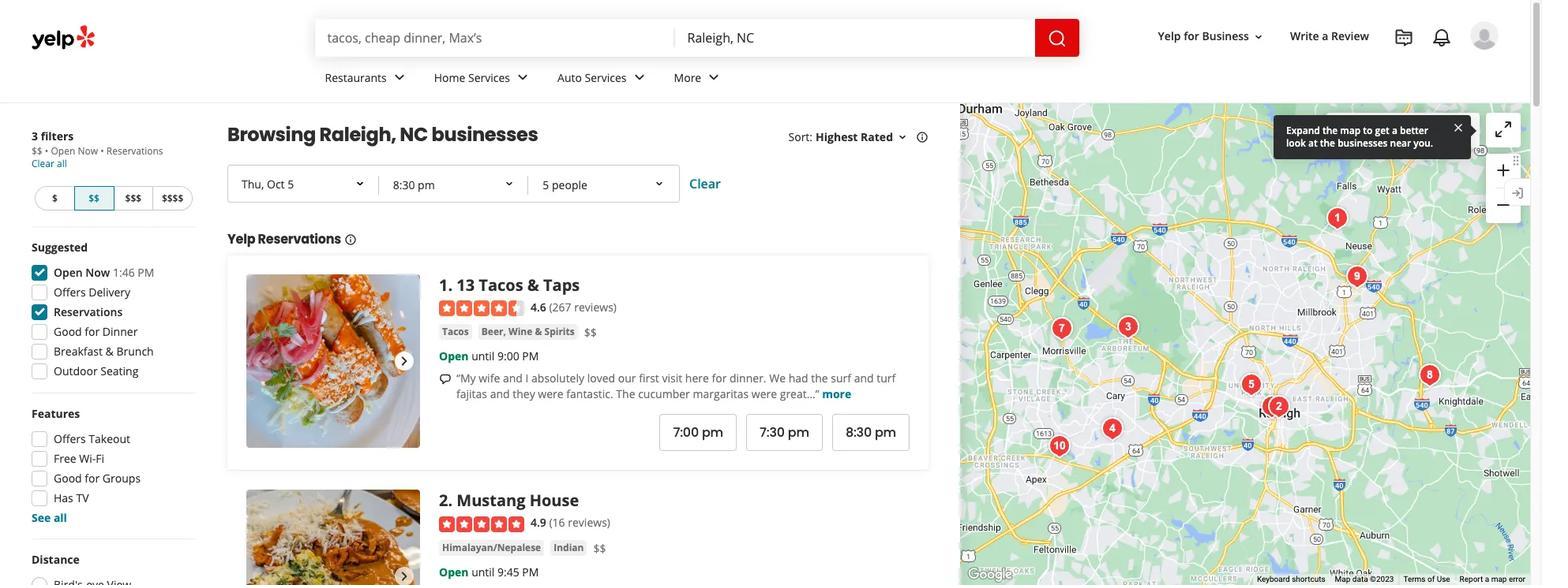 Task type: locate. For each thing, give the bounding box(es) containing it.
pm for 8:30 pm
[[875, 424, 896, 443]]

1 offers from the top
[[54, 285, 86, 300]]

2 24 chevron down v2 image from the left
[[630, 68, 649, 87]]

(267
[[549, 300, 571, 315]]

2 services from the left
[[585, 70, 627, 85]]

expand map image
[[1494, 120, 1513, 139]]

for up breakfast & brunch
[[85, 325, 100, 340]]

None field
[[327, 29, 662, 47], [687, 29, 1022, 47]]

0 horizontal spatial clear
[[32, 157, 54, 171]]

good down the free
[[54, 471, 82, 486]]

review
[[1331, 29, 1369, 44]]

clear all link
[[32, 157, 67, 171]]

0 horizontal spatial none field
[[327, 29, 662, 47]]

open down filters
[[51, 145, 75, 158]]

loved
[[587, 371, 615, 386]]

use
[[1437, 576, 1450, 584]]

2 vertical spatial a
[[1485, 576, 1489, 584]]

& inside button
[[535, 326, 542, 339]]

1 slideshow element from the top
[[246, 275, 420, 449]]

1 vertical spatial all
[[54, 511, 67, 526]]

0 horizontal spatial map
[[1340, 124, 1361, 137]]

0 horizontal spatial were
[[538, 387, 564, 402]]

open for open until 9:00 pm
[[439, 349, 469, 364]]

2 none field from the left
[[687, 29, 1022, 47]]

map
[[1410, 123, 1433, 138], [1340, 124, 1361, 137], [1491, 576, 1507, 584]]

©2023
[[1370, 576, 1394, 584]]

reviews) for 2 . mustang house
[[568, 516, 610, 531]]

1 horizontal spatial services
[[585, 70, 627, 85]]

1 vertical spatial a
[[1392, 124, 1398, 137]]

you.
[[1414, 137, 1433, 150]]

$$ inside button
[[89, 192, 99, 205]]

1 . 13 tacos & taps
[[439, 275, 580, 296]]

2 offers from the top
[[54, 432, 86, 447]]

1 vertical spatial clear
[[689, 175, 721, 193]]

9:45
[[497, 565, 519, 580]]

1 vertical spatial reviews)
[[568, 516, 610, 531]]

reviews) for 1 . 13 tacos & taps
[[574, 300, 617, 315]]

free wi-fi
[[54, 452, 104, 467]]

a right get
[[1392, 124, 1398, 137]]

services
[[468, 70, 510, 85], [585, 70, 627, 85]]

a
[[1322, 29, 1329, 44], [1392, 124, 1398, 137], [1485, 576, 1489, 584]]

terms
[[1404, 576, 1426, 584]]

auto
[[558, 70, 582, 85]]

2 . from the top
[[448, 491, 453, 512]]

as
[[1396, 123, 1407, 138]]

pm right the "7:00"
[[702, 424, 723, 443]]

0 horizontal spatial 24 chevron down v2 image
[[513, 68, 532, 87]]

& right wine
[[535, 326, 542, 339]]

offers for offers delivery
[[54, 285, 86, 300]]

$$ down 3
[[32, 145, 42, 158]]

1 services from the left
[[468, 70, 510, 85]]

zoom out image
[[1494, 196, 1513, 215]]

24 chevron down v2 image inside the auto services link
[[630, 68, 649, 87]]

. left 13
[[448, 275, 453, 296]]

pm
[[702, 424, 723, 443], [788, 424, 809, 443], [875, 424, 896, 443]]

13 tacos & taps image
[[1322, 203, 1353, 234], [246, 275, 420, 449]]

pm right 9:45 at the bottom
[[522, 565, 539, 580]]

1 were from the left
[[538, 387, 564, 402]]

zoom in image
[[1494, 161, 1513, 180]]

keyboard
[[1257, 576, 1290, 584]]

all
[[57, 157, 67, 171], [54, 511, 67, 526]]

$$ right indian button at left
[[593, 542, 606, 557]]

for inside "my wife and i absolutely loved our first visit here for dinner. we had the surf and turf fajitas and they were fantastic. the cucumber margaritas were great…"
[[712, 371, 727, 386]]

3
[[32, 129, 38, 144]]

for down wi- at bottom left
[[85, 471, 100, 486]]

map for moves
[[1410, 123, 1433, 138]]

1 horizontal spatial tacos
[[479, 275, 523, 296]]

0 horizontal spatial yelp
[[227, 231, 255, 249]]

1 horizontal spatial none field
[[687, 29, 1022, 47]]

1 pm from the left
[[702, 424, 723, 443]]

2 • from the left
[[100, 145, 104, 158]]

get
[[1375, 124, 1390, 137]]

turf
[[877, 371, 896, 386]]

. up 4.9 star rating image
[[448, 491, 453, 512]]

tacos inside button
[[442, 326, 469, 339]]

open
[[51, 145, 75, 158], [54, 265, 83, 280], [439, 349, 469, 364], [439, 565, 469, 580]]

i
[[525, 371, 529, 386]]

mustang house image
[[1263, 391, 1295, 423], [246, 491, 420, 586]]

• down filters
[[45, 145, 48, 158]]

fi
[[96, 452, 104, 467]]

open down suggested
[[54, 265, 83, 280]]

reviews)
[[574, 300, 617, 315], [568, 516, 610, 531]]

fajitas
[[456, 387, 487, 402]]

until for 13
[[472, 349, 495, 364]]

pm right 9:00
[[522, 349, 539, 364]]

reservations inside "group"
[[54, 305, 123, 320]]

a right the report
[[1485, 576, 1489, 584]]

None search field
[[315, 19, 1082, 57]]

tacos down 4.6 star rating image
[[442, 326, 469, 339]]

reservations left 16 info v2 icon
[[258, 231, 341, 249]]

services right auto
[[585, 70, 627, 85]]

until up wife
[[472, 349, 495, 364]]

pm right '1:46' at the left of page
[[138, 265, 154, 280]]

0 horizontal spatial 13 tacos & taps image
[[246, 275, 420, 449]]

offers down open now 1:46 pm
[[54, 285, 86, 300]]

1 horizontal spatial mustang house image
[[1263, 391, 1295, 423]]

indian
[[554, 542, 584, 555]]

2 good from the top
[[54, 471, 82, 486]]

they
[[513, 387, 535, 402]]

now up offers delivery
[[86, 265, 110, 280]]

1 24 chevron down v2 image from the left
[[513, 68, 532, 87]]

a inside expand the map to get a better look at the businesses near you.
[[1392, 124, 1398, 137]]

pm for 7:00 pm
[[702, 424, 723, 443]]

2 vertical spatial group
[[27, 407, 196, 527]]

absolutely
[[531, 371, 584, 386]]

for for business
[[1184, 29, 1199, 44]]

3 pm from the left
[[875, 424, 896, 443]]

free
[[54, 452, 76, 467]]

more link
[[822, 387, 851, 402]]

a right write
[[1322, 29, 1329, 44]]

expand the map to get a better look at the businesses near you.
[[1286, 124, 1433, 150]]

yelp inside button
[[1158, 29, 1181, 44]]

auto services
[[558, 70, 627, 85]]

outdoor seating
[[54, 364, 138, 379]]

keyboard shortcuts
[[1257, 576, 1325, 584]]

next image
[[395, 352, 414, 371]]

group
[[1486, 154, 1521, 223], [27, 240, 196, 385], [27, 407, 196, 527]]

2 vertical spatial pm
[[522, 565, 539, 580]]

0 vertical spatial until
[[472, 349, 495, 364]]

24 chevron down v2 image
[[390, 68, 409, 87]]

2 horizontal spatial a
[[1485, 576, 1489, 584]]

Time field
[[380, 168, 527, 203]]

2 vertical spatial &
[[105, 344, 114, 359]]

0 vertical spatial all
[[57, 157, 67, 171]]

report a map error
[[1460, 576, 1526, 584]]

breakfast & brunch
[[54, 344, 154, 359]]

$$$ button
[[114, 186, 153, 211]]

4.6
[[531, 300, 546, 315]]

1 vertical spatial tacos
[[442, 326, 469, 339]]

businesses
[[432, 122, 538, 148], [1338, 137, 1388, 150]]

open until 9:45 pm
[[439, 565, 539, 580]]

1 until from the top
[[472, 349, 495, 364]]

1 vertical spatial now
[[86, 265, 110, 280]]

mustang house link
[[457, 491, 579, 512]]

0 vertical spatial mustang house image
[[1263, 391, 1295, 423]]

(16
[[549, 516, 565, 531]]

1 vertical spatial yelp
[[227, 231, 255, 249]]

1 horizontal spatial 24 chevron down v2 image
[[630, 68, 649, 87]]

1 horizontal spatial were
[[752, 387, 777, 402]]

a for write
[[1322, 29, 1329, 44]]

1 horizontal spatial •
[[100, 145, 104, 158]]

services right home
[[468, 70, 510, 85]]

sort: highest rated
[[788, 130, 893, 145]]

tacos
[[479, 275, 523, 296], [442, 326, 469, 339]]

royal maharaja indian kitchen image
[[1046, 313, 1078, 345]]

1 horizontal spatial businesses
[[1338, 137, 1388, 150]]

for up "margaritas"
[[712, 371, 727, 386]]

$$ inside the 3 filters $$ • open now • reservations clear all
[[32, 145, 42, 158]]

clear
[[32, 157, 54, 171], [689, 175, 721, 193]]

slideshow element for 1
[[246, 275, 420, 449]]

more
[[674, 70, 701, 85]]

1 vertical spatial 13 tacos & taps image
[[246, 275, 420, 449]]

tacos up 4.6 star rating image
[[479, 275, 523, 296]]

open down tacos link
[[439, 349, 469, 364]]

1 horizontal spatial a
[[1392, 124, 1398, 137]]

1 vertical spatial mustang house image
[[246, 491, 420, 586]]

until left 9:45 at the bottom
[[472, 565, 495, 580]]

0 vertical spatial clear
[[32, 157, 54, 171]]

yelp reservations
[[227, 231, 341, 249]]

google image
[[964, 565, 1016, 586]]

0 horizontal spatial services
[[468, 70, 510, 85]]

for left business
[[1184, 29, 1199, 44]]

dame's chicken and waffles image
[[1113, 312, 1144, 343]]

group containing features
[[27, 407, 196, 527]]

were down the absolutely
[[538, 387, 564, 402]]

slideshow element for 2
[[246, 491, 420, 586]]

1 horizontal spatial pm
[[788, 424, 809, 443]]

at
[[1308, 137, 1318, 150]]

offers up the free
[[54, 432, 86, 447]]

none field "near"
[[687, 29, 1022, 47]]

0 vertical spatial yelp
[[1158, 29, 1181, 44]]

1 vertical spatial offers
[[54, 432, 86, 447]]

the inside "my wife and i absolutely loved our first visit here for dinner. we had the surf and turf fajitas and they were fantastic. the cucumber margaritas were great…"
[[811, 371, 828, 386]]

7:30 pm
[[760, 424, 809, 443]]

map
[[1335, 576, 1351, 584]]

1 vertical spatial until
[[472, 565, 495, 580]]

0 vertical spatial now
[[78, 145, 98, 158]]

1 vertical spatial good
[[54, 471, 82, 486]]

0 vertical spatial slideshow element
[[246, 275, 420, 449]]

none field up home services link
[[327, 29, 662, 47]]

the
[[1323, 124, 1338, 137], [1320, 137, 1335, 150], [811, 371, 828, 386]]

& up 4.6
[[527, 275, 539, 296]]

beer, wine & spirits button
[[478, 325, 578, 341]]

24 chevron down v2 image inside home services link
[[513, 68, 532, 87]]

wi-
[[79, 452, 96, 467]]

yelp for yelp for business
[[1158, 29, 1181, 44]]

business categories element
[[312, 57, 1499, 103]]

sort:
[[788, 130, 813, 145]]

1 vertical spatial .
[[448, 491, 453, 512]]

were down we
[[752, 387, 777, 402]]

7:30 pm link
[[746, 415, 823, 452]]

1 horizontal spatial yelp
[[1158, 29, 1181, 44]]

restaurants link
[[312, 57, 421, 103]]

report a map error link
[[1460, 576, 1526, 584]]

and left i
[[503, 371, 523, 386]]

pm right 7:30
[[788, 424, 809, 443]]

0 horizontal spatial businesses
[[432, 122, 538, 148]]

map left error
[[1491, 576, 1507, 584]]

0 horizontal spatial a
[[1322, 29, 1329, 44]]

1 vertical spatial group
[[27, 240, 196, 385]]

good up breakfast
[[54, 325, 82, 340]]

map region
[[949, 56, 1542, 586]]

slideshow element
[[246, 275, 420, 449], [246, 491, 420, 586]]

0 vertical spatial reservations
[[106, 145, 163, 158]]

1 vertical spatial reservations
[[258, 231, 341, 249]]

16 info v2 image
[[344, 234, 357, 246]]

2 were from the left
[[752, 387, 777, 402]]

2 horizontal spatial pm
[[875, 424, 896, 443]]

1 horizontal spatial map
[[1410, 123, 1433, 138]]

map for to
[[1340, 124, 1361, 137]]

2 pm from the left
[[788, 424, 809, 443]]

map inside expand the map to get a better look at the businesses near you.
[[1340, 124, 1361, 137]]

24 chevron down v2 image
[[513, 68, 532, 87], [630, 68, 649, 87], [705, 68, 723, 87]]

reviews) right (16
[[568, 516, 610, 531]]

$$ right $
[[89, 192, 99, 205]]

0 vertical spatial offers
[[54, 285, 86, 300]]

none field up the business categories element
[[687, 29, 1022, 47]]

for inside button
[[1184, 29, 1199, 44]]

map left to
[[1340, 124, 1361, 137]]

0 vertical spatial reviews)
[[574, 300, 617, 315]]

highest
[[816, 130, 858, 145]]

24 chevron down v2 image inside more link
[[705, 68, 723, 87]]

map data ©2023
[[1335, 576, 1394, 584]]

all down filters
[[57, 157, 67, 171]]

open down himalayan/nepalese 'link'
[[439, 565, 469, 580]]

2 until from the top
[[472, 565, 495, 580]]

0 horizontal spatial tacos
[[442, 326, 469, 339]]

good for good for dinner
[[54, 325, 82, 340]]

offers for offers takeout
[[54, 432, 86, 447]]

• up $$ button
[[100, 145, 104, 158]]

24 chevron down v2 image right the auto services
[[630, 68, 649, 87]]

expand the map to get a better look at the businesses near you. tooltip
[[1274, 115, 1471, 160]]

pm right the 8:30 on the bottom
[[875, 424, 896, 443]]

0 vertical spatial a
[[1322, 29, 1329, 44]]

3 24 chevron down v2 image from the left
[[705, 68, 723, 87]]

0 vertical spatial .
[[448, 275, 453, 296]]

1 horizontal spatial 13 tacos & taps image
[[1322, 203, 1353, 234]]

2 vertical spatial reservations
[[54, 305, 123, 320]]

0 vertical spatial good
[[54, 325, 82, 340]]

24 chevron down v2 image right more
[[705, 68, 723, 87]]

0 vertical spatial group
[[1486, 154, 1521, 223]]

$$
[[32, 145, 42, 158], [89, 192, 99, 205], [584, 326, 597, 341], [593, 542, 606, 557]]

24 chevron down v2 image for home services
[[513, 68, 532, 87]]

totopos street food and tequila image
[[1097, 413, 1128, 445]]

1 horizontal spatial clear
[[689, 175, 721, 193]]

breakfast
[[54, 344, 103, 359]]

dinner.
[[730, 371, 766, 386]]

next image
[[395, 568, 414, 586]]

2 horizontal spatial 24 chevron down v2 image
[[705, 68, 723, 87]]

reservations up $$$
[[106, 145, 163, 158]]

pm for 2 . mustang house
[[522, 565, 539, 580]]

& up seating
[[105, 344, 114, 359]]

1 vertical spatial slideshow element
[[246, 491, 420, 586]]

reviews) right (267
[[574, 300, 617, 315]]

all right see at the left of page
[[54, 511, 67, 526]]

open until 9:00 pm
[[439, 349, 539, 364]]

good
[[54, 325, 82, 340], [54, 471, 82, 486]]

0 horizontal spatial •
[[45, 145, 48, 158]]

terms of use link
[[1404, 576, 1450, 584]]

groups
[[103, 471, 141, 486]]

map right as
[[1410, 123, 1433, 138]]

has tv
[[54, 491, 89, 506]]

1 vertical spatial pm
[[522, 349, 539, 364]]

1 good from the top
[[54, 325, 82, 340]]

Find text field
[[327, 29, 662, 47]]

open now 1:46 pm
[[54, 265, 154, 280]]

2 slideshow element from the top
[[246, 491, 420, 586]]

2 horizontal spatial map
[[1491, 576, 1507, 584]]

previous image
[[253, 568, 272, 586]]

1 none field from the left
[[327, 29, 662, 47]]

write
[[1290, 29, 1319, 44]]

24 chevron down v2 image left auto
[[513, 68, 532, 87]]

$$$
[[125, 192, 141, 205]]

"my wife and i absolutely loved our first visit here for dinner. we had the surf and turf fajitas and they were fantastic. the cucumber margaritas were great…"
[[456, 371, 896, 402]]

8:30 pm
[[846, 424, 896, 443]]

shortcuts
[[1292, 576, 1325, 584]]

offers delivery
[[54, 285, 130, 300]]

now right "clear all" link
[[78, 145, 98, 158]]

reservations down offers delivery
[[54, 305, 123, 320]]

home services link
[[421, 57, 545, 103]]

0 horizontal spatial pm
[[702, 424, 723, 443]]

open for open until 9:45 pm
[[439, 565, 469, 580]]

browsing
[[227, 122, 316, 148]]

1 . from the top
[[448, 275, 453, 296]]

1 vertical spatial &
[[535, 326, 542, 339]]



Task type: vqa. For each thing, say whether or not it's contained in the screenshot.
7:30 pm at bottom
yes



Task type: describe. For each thing, give the bounding box(es) containing it.
yelp for yelp reservations
[[227, 231, 255, 249]]

applebee's grill + bar image
[[1342, 261, 1373, 293]]

browsing raleigh, nc businesses
[[227, 122, 538, 148]]

cj b. image
[[1470, 21, 1499, 50]]

. for 2
[[448, 491, 453, 512]]

services for auto services
[[585, 70, 627, 85]]

distance
[[32, 553, 80, 568]]

. for 1
[[448, 275, 453, 296]]

for for dinner
[[85, 325, 100, 340]]

seating
[[101, 364, 138, 379]]

the
[[616, 387, 635, 402]]

home services
[[434, 70, 510, 85]]

himalayan/nepalese
[[442, 542, 541, 555]]

home
[[434, 70, 465, 85]]

16 info v2 image
[[916, 131, 929, 144]]

projects image
[[1395, 28, 1413, 47]]

distance option group
[[27, 553, 196, 586]]

previous image
[[253, 352, 272, 371]]

7:30
[[760, 424, 785, 443]]

tacos button
[[439, 325, 472, 341]]

4.9 (16 reviews)
[[531, 516, 610, 531]]

0 vertical spatial pm
[[138, 265, 154, 280]]

0 vertical spatial 13 tacos & taps image
[[1322, 203, 1353, 234]]

search image
[[1047, 29, 1066, 48]]

1
[[439, 275, 448, 296]]

outdoor
[[54, 364, 98, 379]]

and down wife
[[490, 387, 510, 402]]

restaurants
[[325, 70, 387, 85]]

ruckus - apex image
[[1044, 431, 1075, 462]]

first
[[639, 371, 659, 386]]

0 horizontal spatial mustang house image
[[246, 491, 420, 586]]

4.9
[[531, 516, 546, 531]]

pm for 7:30 pm
[[788, 424, 809, 443]]

for for groups
[[85, 471, 100, 486]]

himalayan/nepalese link
[[439, 541, 544, 557]]

auto services link
[[545, 57, 661, 103]]

tv
[[76, 491, 89, 506]]

yelp for business
[[1158, 29, 1249, 44]]

good for good for groups
[[54, 471, 82, 486]]

16 speech v2 image
[[439, 374, 452, 386]]

nc
[[400, 122, 428, 148]]

a for report
[[1485, 576, 1489, 584]]

surf
[[831, 371, 851, 386]]

report
[[1460, 576, 1483, 584]]

error
[[1509, 576, 1526, 584]]

indian button
[[551, 541, 587, 557]]

raleigh,
[[319, 122, 396, 148]]

cucumber
[[638, 387, 690, 402]]

features
[[32, 407, 80, 422]]

now inside the 3 filters $$ • open now • reservations clear all
[[78, 145, 98, 158]]

1:46
[[113, 265, 135, 280]]

applebee's grill + bar image
[[1414, 360, 1446, 391]]

and left turf
[[854, 371, 874, 386]]

beer,
[[481, 326, 506, 339]]

of
[[1428, 576, 1435, 584]]

has
[[54, 491, 73, 506]]

fantastic.
[[566, 387, 613, 402]]

wife
[[479, 371, 500, 386]]

close image
[[1452, 121, 1465, 134]]

0 vertical spatial &
[[527, 275, 539, 296]]

mustang
[[457, 491, 525, 512]]

rated
[[861, 130, 893, 145]]

notifications image
[[1432, 28, 1451, 47]]

open for open now 1:46 pm
[[54, 265, 83, 280]]

1 • from the left
[[45, 145, 48, 158]]

clear button
[[689, 175, 721, 193]]

7:00 pm
[[673, 424, 723, 443]]

13
[[457, 275, 475, 296]]

search as map moves
[[1358, 123, 1470, 138]]

tacos link
[[439, 325, 472, 341]]

all inside the 3 filters $$ • open now • reservations clear all
[[57, 157, 67, 171]]

good for dinner
[[54, 325, 138, 340]]

data
[[1353, 576, 1368, 584]]

pm for 1 . 13 tacos & taps
[[522, 349, 539, 364]]

$$$$ button
[[153, 186, 193, 211]]

4.9 star rating image
[[439, 517, 524, 533]]

16 chevron down v2 image
[[1252, 31, 1265, 43]]

clear inside the 3 filters $$ • open now • reservations clear all
[[32, 157, 54, 171]]

taps
[[543, 275, 580, 296]]

see all
[[32, 511, 67, 526]]

group containing suggested
[[27, 240, 196, 385]]

until for mustang
[[472, 565, 495, 580]]

user actions element
[[1145, 20, 1521, 117]]

brunch
[[116, 344, 154, 359]]

4.6 star rating image
[[439, 301, 524, 317]]

beer, wine & spirits link
[[478, 325, 578, 341]]

$ button
[[35, 186, 74, 211]]

2 . mustang house
[[439, 491, 579, 512]]

search
[[1358, 123, 1393, 138]]

we
[[769, 371, 786, 386]]

reservations inside the 3 filters $$ • open now • reservations clear all
[[106, 145, 163, 158]]

our
[[618, 371, 636, 386]]

to
[[1363, 124, 1373, 137]]

had
[[789, 371, 808, 386]]

open inside the 3 filters $$ • open now • reservations clear all
[[51, 145, 75, 158]]

Select a date text field
[[229, 167, 379, 201]]

$
[[52, 192, 57, 205]]

see all button
[[32, 511, 67, 526]]

great…"
[[780, 387, 819, 402]]

more
[[822, 387, 851, 402]]

services for home services
[[468, 70, 510, 85]]

0 vertical spatial tacos
[[479, 275, 523, 296]]

Near text field
[[687, 29, 1022, 47]]

$$$$
[[162, 192, 183, 205]]

margaritas
[[693, 387, 749, 402]]

takeout
[[89, 432, 130, 447]]

see
[[32, 511, 51, 526]]

2
[[439, 491, 448, 512]]

$$ down 4.6 (267 reviews)
[[584, 326, 597, 341]]

3 filters $$ • open now • reservations clear all
[[32, 129, 163, 171]]

more link
[[661, 57, 736, 103]]

24 chevron down v2 image for more
[[705, 68, 723, 87]]

map for error
[[1491, 576, 1507, 584]]

himalayan/nepalese button
[[439, 541, 544, 557]]

24 chevron down v2 image for auto services
[[630, 68, 649, 87]]

businesses inside expand the map to get a better look at the businesses near you.
[[1338, 137, 1388, 150]]

write a review link
[[1284, 22, 1376, 51]]

write a review
[[1290, 29, 1369, 44]]

offers takeout
[[54, 432, 130, 447]]

none field "find"
[[327, 29, 662, 47]]

iso iso ramen image
[[1236, 369, 1267, 401]]

4.6 (267 reviews)
[[531, 300, 617, 315]]

7:00
[[673, 424, 699, 443]]

Cover field
[[530, 168, 677, 203]]

$$ button
[[74, 186, 114, 211]]

tuscan blu image
[[1256, 391, 1288, 423]]

highest rated button
[[816, 130, 909, 145]]



